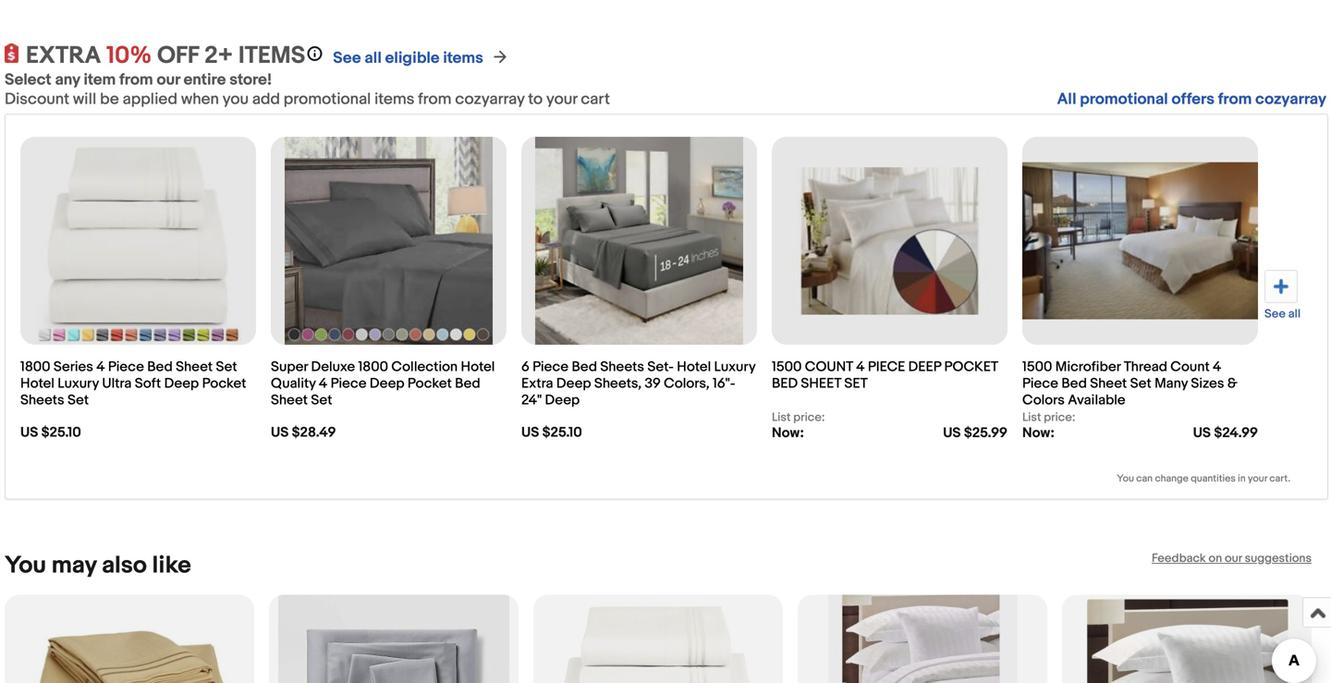 Task type: describe. For each thing, give the bounding box(es) containing it.
4 inside 1500 count 4 piece deep pocket bed sheet set
[[857, 359, 865, 376]]

discount
[[5, 90, 69, 109]]

all promotional offers from cozyarray link
[[1058, 90, 1327, 109]]

luxury inside 6 piece bed sheets set- hotel luxury extra deep sheets, 39 colors, 16"- 24" deep
[[714, 359, 756, 376]]

now: for 1500 count 4 piece deep pocket bed sheet set
[[772, 425, 805, 442]]

extra
[[26, 42, 101, 70]]

list inside 1500 microfiber thread count 4 piece bed sheet set many sizes & colors available list price:
[[1023, 411, 1042, 425]]

1500 microfiber thread count 4 piece bed sheet set many sizes & colors available link
[[1023, 350, 1259, 411]]

feedback on our suggestions link
[[1152, 552, 1312, 566]]

2 promotional from the left
[[1080, 90, 1169, 109]]

eligible
[[385, 49, 440, 68]]

sheet inside 1500 microfiber thread count 4 piece bed sheet set many sizes & colors available list price:
[[1091, 376, 1128, 392]]

see for see all
[[1265, 307, 1286, 322]]

pocket inside super deluxe 1800 collection hotel quality 4 piece deep pocket bed sheet set
[[408, 376, 452, 392]]

1800 series 4 piece bed sheet set hotel luxury ultra soft deep pocket sheets set link
[[20, 350, 256, 411]]

may
[[52, 552, 97, 580]]

us $25.99
[[943, 425, 1008, 442]]

$25.10 for set
[[41, 425, 81, 441]]

0 vertical spatial items
[[443, 49, 483, 68]]

from for all
[[1219, 90, 1252, 109]]

you for you may also like
[[5, 552, 46, 580]]

be
[[100, 90, 119, 109]]

us $25.10 for 24"
[[522, 425, 582, 441]]

pocket
[[945, 359, 998, 376]]

see all
[[1265, 307, 1301, 322]]

6 piece bed sheets set- hotel luxury extra deep sheets, 39 colors, 16"- 24" deep
[[522, 359, 756, 409]]

soft
[[135, 376, 161, 392]]

piece inside super deluxe 1800 collection hotel quality 4 piece deep pocket bed sheet set
[[331, 376, 367, 392]]

deep right 24"
[[545, 392, 580, 409]]

10%
[[106, 42, 152, 70]]

sheet inside super deluxe 1800 collection hotel quality 4 piece deep pocket bed sheet set
[[271, 392, 308, 409]]

4 inside the 1800 series 4 piece bed sheet set hotel luxury ultra soft deep pocket sheets set
[[96, 359, 105, 376]]

suggestions
[[1245, 552, 1312, 566]]

$25.10 for deep
[[543, 425, 582, 441]]

deluxe
[[311, 359, 355, 376]]

like
[[152, 552, 191, 580]]

sheets,
[[595, 376, 642, 392]]

16"-
[[713, 376, 736, 392]]

see all link
[[1265, 270, 1301, 322]]

super deluxe 1800 collection hotel quality 4 piece deep pocket bed sheet set link
[[271, 350, 507, 411]]

super deluxe 1800 collection hotel quality 4 piece deep pocket bed sheet set
[[271, 359, 495, 409]]

1500 for 1500 microfiber thread count 4 piece bed sheet set many sizes & colors available list price:
[[1023, 359, 1053, 376]]

1 price: from the left
[[794, 411, 825, 425]]

1 vertical spatial your
[[1248, 473, 1268, 485]]

1800 inside the 1800 series 4 piece bed sheet set hotel luxury ultra soft deep pocket sheets set
[[20, 359, 50, 376]]

will
[[73, 90, 96, 109]]

us $28.49
[[271, 425, 336, 441]]

piece inside 1500 microfiber thread count 4 piece bed sheet set many sizes & colors available list price:
[[1023, 376, 1059, 392]]

bed inside super deluxe 1800 collection hotel quality 4 piece deep pocket bed sheet set
[[455, 376, 481, 392]]

items
[[238, 42, 305, 70]]

cart
[[581, 90, 610, 109]]

any
[[55, 70, 80, 90]]

series
[[54, 359, 93, 376]]

add
[[252, 90, 280, 109]]

thread
[[1124, 359, 1168, 376]]

quantities
[[1191, 473, 1236, 485]]

sizes
[[1191, 376, 1225, 392]]

pocket inside the 1800 series 4 piece bed sheet set hotel luxury ultra soft deep pocket sheets set
[[202, 376, 246, 392]]

off
[[157, 42, 199, 70]]

deep inside super deluxe 1800 collection hotel quality 4 piece deep pocket bed sheet set
[[370, 376, 405, 392]]

store!
[[230, 70, 272, 90]]

&
[[1228, 376, 1238, 392]]

count
[[805, 359, 853, 376]]

6 piece bed sheets set- hotel luxury extra deep sheets, 39 colors, 16"- 24" deep link
[[522, 350, 757, 411]]

$25.99
[[964, 425, 1008, 442]]

available
[[1068, 392, 1126, 409]]

all for see all
[[1289, 307, 1301, 322]]

39
[[645, 376, 661, 392]]

can
[[1137, 473, 1153, 485]]

on
[[1209, 552, 1223, 566]]

us for super deluxe 1800 collection hotel quality 4 piece deep pocket bed sheet set
[[271, 425, 289, 441]]

1800 series 4 piece bed sheet set hotel luxury ultra soft deep pocket sheets set
[[20, 359, 246, 409]]

select
[[5, 70, 51, 90]]

our inside select any item from our entire store! discount will be applied when you add promotional items from cozyarray to your cart
[[157, 70, 180, 90]]

us for 6 piece bed sheets set- hotel luxury extra deep sheets, 39 colors, 16"- 24" deep
[[522, 425, 539, 441]]

bed inside 6 piece bed sheets set- hotel luxury extra deep sheets, 39 colors, 16"- 24" deep
[[572, 359, 597, 376]]

offers
[[1172, 90, 1215, 109]]

deep
[[909, 359, 941, 376]]

4 inside 1500 microfiber thread count 4 piece bed sheet set many sizes & colors available list price:
[[1213, 359, 1222, 376]]

cart.
[[1270, 473, 1291, 485]]

us $25.10 for sheets
[[20, 425, 81, 441]]

bed
[[772, 376, 798, 392]]

bed inside 1500 microfiber thread count 4 piece bed sheet set many sizes & colors available list price:
[[1062, 376, 1087, 392]]

ultra
[[102, 376, 132, 392]]

many
[[1155, 376, 1188, 392]]



Task type: vqa. For each thing, say whether or not it's contained in the screenshot.
rightmost Learn
no



Task type: locate. For each thing, give the bounding box(es) containing it.
0 horizontal spatial sheet
[[176, 359, 213, 376]]

1 1500 from the left
[[772, 359, 802, 376]]

1 now: from the left
[[772, 425, 805, 442]]

0 horizontal spatial you
[[5, 552, 46, 580]]

0 horizontal spatial list
[[772, 411, 791, 425]]

0 horizontal spatial sheets
[[20, 392, 64, 409]]

from down eligible
[[418, 90, 452, 109]]

2 horizontal spatial hotel
[[677, 359, 711, 376]]

applied
[[123, 90, 178, 109]]

1 horizontal spatial hotel
[[461, 359, 495, 376]]

when
[[181, 90, 219, 109]]

deep right extra
[[557, 376, 591, 392]]

item
[[84, 70, 116, 90]]

2 list from the left
[[1023, 411, 1042, 425]]

0 horizontal spatial price:
[[794, 411, 825, 425]]

select any item from our entire store! discount will be applied when you add promotional items from cozyarray to your cart
[[5, 70, 610, 109]]

1800 inside super deluxe 1800 collection hotel quality 4 piece deep pocket bed sheet set
[[358, 359, 388, 376]]

0 horizontal spatial see
[[333, 49, 361, 68]]

see all eligible items
[[333, 49, 483, 68]]

deep
[[164, 376, 199, 392], [370, 376, 405, 392], [557, 376, 591, 392], [545, 392, 580, 409]]

super
[[271, 359, 308, 376]]

0 horizontal spatial $25.10
[[41, 425, 81, 441]]

your right in
[[1248, 473, 1268, 485]]

now:
[[772, 425, 805, 442], [1023, 425, 1055, 442]]

set down series
[[67, 392, 89, 409]]

1500 count 4 piece deep pocket bed sheet set link
[[772, 350, 1008, 411]]

0 vertical spatial you
[[1117, 473, 1135, 485]]

price: down colors
[[1044, 411, 1076, 425]]

sheets down series
[[20, 392, 64, 409]]

2 now: from the left
[[1023, 425, 1055, 442]]

1 horizontal spatial see
[[1265, 307, 1286, 322]]

0 horizontal spatial from
[[119, 70, 153, 90]]

1 horizontal spatial $25.10
[[543, 425, 582, 441]]

1 vertical spatial items
[[375, 90, 415, 109]]

from for select
[[119, 70, 153, 90]]

1 horizontal spatial your
[[1248, 473, 1268, 485]]

piece right quality
[[331, 376, 367, 392]]

2 us $25.10 from the left
[[522, 425, 582, 441]]

0 horizontal spatial items
[[375, 90, 415, 109]]

promotional right 'all' on the top right of the page
[[1080, 90, 1169, 109]]

cozyarray inside select any item from our entire store! discount will be applied when you add promotional items from cozyarray to your cart
[[455, 90, 525, 109]]

set up $28.49
[[311, 392, 332, 409]]

1 horizontal spatial promotional
[[1080, 90, 1169, 109]]

0 horizontal spatial 1500
[[772, 359, 802, 376]]

1500 inside 1500 count 4 piece deep pocket bed sheet set
[[772, 359, 802, 376]]

1 vertical spatial you
[[5, 552, 46, 580]]

2 horizontal spatial sheet
[[1091, 376, 1128, 392]]

piece right the 6
[[533, 359, 569, 376]]

0 horizontal spatial our
[[157, 70, 180, 90]]

4 inside super deluxe 1800 collection hotel quality 4 piece deep pocket bed sheet set
[[319, 376, 328, 392]]

colors
[[1023, 392, 1065, 409]]

24"
[[522, 392, 542, 409]]

set inside super deluxe 1800 collection hotel quality 4 piece deep pocket bed sheet set
[[311, 392, 332, 409]]

piece right series
[[108, 359, 144, 376]]

you
[[1117, 473, 1135, 485], [5, 552, 46, 580]]

now: down bed
[[772, 425, 805, 442]]

count
[[1171, 359, 1210, 376]]

piece inside 6 piece bed sheets set- hotel luxury extra deep sheets, 39 colors, 16"- 24" deep
[[533, 359, 569, 376]]

4 right series
[[96, 359, 105, 376]]

1 horizontal spatial cozyarray
[[1256, 90, 1327, 109]]

0 horizontal spatial promotional
[[284, 90, 371, 109]]

1 horizontal spatial sheet
[[271, 392, 308, 409]]

0 horizontal spatial hotel
[[20, 376, 54, 392]]

our right on
[[1225, 552, 1243, 566]]

your
[[546, 90, 578, 109], [1248, 473, 1268, 485]]

price: inside 1500 microfiber thread count 4 piece bed sheet set many sizes & colors available list price:
[[1044, 411, 1076, 425]]

us $24.99
[[1194, 425, 1259, 442]]

hotel inside super deluxe 1800 collection hotel quality 4 piece deep pocket bed sheet set
[[461, 359, 495, 376]]

set left 'many'
[[1131, 376, 1152, 392]]

0 horizontal spatial us $25.10
[[20, 425, 81, 441]]

hotel left the 6
[[461, 359, 495, 376]]

you may also like
[[5, 552, 191, 580]]

price: down sheet
[[794, 411, 825, 425]]

2 horizontal spatial from
[[1219, 90, 1252, 109]]

3 us from the left
[[522, 425, 539, 441]]

2 1500 from the left
[[1023, 359, 1053, 376]]

2 cozyarray from the left
[[1256, 90, 1327, 109]]

1500 microfiber thread count 4 piece bed sheet set many sizes & colors available list price:
[[1023, 359, 1238, 425]]

pocket
[[202, 376, 246, 392], [408, 376, 452, 392]]

all promotional offers from cozyarray
[[1058, 90, 1327, 109]]

feedback
[[1152, 552, 1206, 566]]

4 right quality
[[319, 376, 328, 392]]

1800 right deluxe
[[358, 359, 388, 376]]

0 horizontal spatial pocket
[[202, 376, 246, 392]]

your right to
[[546, 90, 578, 109]]

1 horizontal spatial sheets
[[601, 359, 645, 376]]

us $25.10 down series
[[20, 425, 81, 441]]

1 us $25.10 from the left
[[20, 425, 81, 441]]

us $25.10
[[20, 425, 81, 441], [522, 425, 582, 441]]

1 horizontal spatial list
[[1023, 411, 1042, 425]]

hotel inside the 1800 series 4 piece bed sheet set hotel luxury ultra soft deep pocket sheets set
[[20, 376, 54, 392]]

see
[[333, 49, 361, 68], [1265, 307, 1286, 322]]

quality
[[271, 376, 316, 392]]

1 pocket from the left
[[202, 376, 246, 392]]

0 horizontal spatial cozyarray
[[455, 90, 525, 109]]

deep inside the 1800 series 4 piece bed sheet set hotel luxury ultra soft deep pocket sheets set
[[164, 376, 199, 392]]

sheets left 39
[[601, 359, 645, 376]]

piece
[[868, 359, 906, 376]]

our
[[157, 70, 180, 90], [1225, 552, 1243, 566]]

promotional inside select any item from our entire store! discount will be applied when you add promotional items from cozyarray to your cart
[[284, 90, 371, 109]]

bed
[[147, 359, 173, 376], [572, 359, 597, 376], [455, 376, 481, 392], [1062, 376, 1087, 392]]

deep right soft
[[164, 376, 199, 392]]

piece left available
[[1023, 376, 1059, 392]]

0 horizontal spatial 1800
[[20, 359, 50, 376]]

extra 10% off 2+ items
[[26, 42, 305, 70]]

1 horizontal spatial our
[[1225, 552, 1243, 566]]

sheets inside the 1800 series 4 piece bed sheet set hotel luxury ultra soft deep pocket sheets set
[[20, 392, 64, 409]]

set left super
[[216, 359, 237, 376]]

6
[[522, 359, 530, 376]]

luxury left ultra
[[58, 376, 99, 392]]

1500 count 4 piece deep pocket bed sheet set
[[772, 359, 998, 392]]

1 $25.10 from the left
[[41, 425, 81, 441]]

collection
[[391, 359, 458, 376]]

piece inside the 1800 series 4 piece bed sheet set hotel luxury ultra soft deep pocket sheets set
[[108, 359, 144, 376]]

list
[[5, 580, 1327, 683]]

0 vertical spatial sheets
[[601, 359, 645, 376]]

set-
[[648, 359, 674, 376]]

4 us from the left
[[943, 425, 961, 442]]

0 horizontal spatial your
[[546, 90, 578, 109]]

1 horizontal spatial luxury
[[714, 359, 756, 376]]

1 promotional from the left
[[284, 90, 371, 109]]

1 vertical spatial see
[[1265, 307, 1286, 322]]

1 horizontal spatial us $25.10
[[522, 425, 582, 441]]

1 horizontal spatial from
[[418, 90, 452, 109]]

list down colors
[[1023, 411, 1042, 425]]

see all eligible items link
[[333, 49, 483, 68]]

all
[[1058, 90, 1077, 109]]

luxury inside the 1800 series 4 piece bed sheet set hotel luxury ultra soft deep pocket sheets set
[[58, 376, 99, 392]]

4
[[96, 359, 105, 376], [857, 359, 865, 376], [1213, 359, 1222, 376], [319, 376, 328, 392]]

1 list from the left
[[772, 411, 791, 425]]

from right be
[[119, 70, 153, 90]]

sheets
[[601, 359, 645, 376], [20, 392, 64, 409]]

to
[[528, 90, 543, 109]]

now: for 1500 microfiber thread count 4 piece bed sheet set many sizes & colors available
[[1023, 425, 1055, 442]]

luxury
[[714, 359, 756, 376], [58, 376, 99, 392]]

us $25.10 down 24"
[[522, 425, 582, 441]]

1 horizontal spatial 1500
[[1023, 359, 1053, 376]]

4 left 'piece'
[[857, 359, 865, 376]]

from right offers
[[1219, 90, 1252, 109]]

1 horizontal spatial you
[[1117, 473, 1135, 485]]

us
[[20, 425, 38, 441], [271, 425, 289, 441], [522, 425, 539, 441], [943, 425, 961, 442], [1194, 425, 1211, 442]]

hotel left ultra
[[20, 376, 54, 392]]

change
[[1155, 473, 1189, 485]]

items down the see all eligible items link
[[375, 90, 415, 109]]

you
[[223, 90, 249, 109]]

1 vertical spatial sheets
[[20, 392, 64, 409]]

from
[[119, 70, 153, 90], [418, 90, 452, 109], [1219, 90, 1252, 109]]

our left entire
[[157, 70, 180, 90]]

1 1800 from the left
[[20, 359, 50, 376]]

all
[[365, 49, 382, 68], [1289, 307, 1301, 322]]

1500 for 1500 count 4 piece deep pocket bed sheet set
[[772, 359, 802, 376]]

sheets inside 6 piece bed sheets set- hotel luxury extra deep sheets, 39 colors, 16"- 24" deep
[[601, 359, 645, 376]]

4 left &
[[1213, 359, 1222, 376]]

0 horizontal spatial all
[[365, 49, 382, 68]]

entire
[[184, 70, 226, 90]]

bed inside the 1800 series 4 piece bed sheet set hotel luxury ultra soft deep pocket sheets set
[[147, 359, 173, 376]]

0 vertical spatial all
[[365, 49, 382, 68]]

2 pocket from the left
[[408, 376, 452, 392]]

1 horizontal spatial items
[[443, 49, 483, 68]]

items right eligible
[[443, 49, 483, 68]]

now: down colors
[[1023, 425, 1055, 442]]

$28.49
[[292, 425, 336, 441]]

colors,
[[664, 376, 710, 392]]

items
[[443, 49, 483, 68], [375, 90, 415, 109]]

0 vertical spatial our
[[157, 70, 180, 90]]

1 horizontal spatial pocket
[[408, 376, 452, 392]]

promotional
[[284, 90, 371, 109], [1080, 90, 1169, 109]]

hotel
[[461, 359, 495, 376], [677, 359, 711, 376], [20, 376, 54, 392]]

1 vertical spatial our
[[1225, 552, 1243, 566]]

promotional right add at the top of the page
[[284, 90, 371, 109]]

list
[[772, 411, 791, 425], [1023, 411, 1042, 425]]

you left "can"
[[1117, 473, 1135, 485]]

see for see all eligible items
[[333, 49, 361, 68]]

microfiber
[[1056, 359, 1121, 376]]

list down bed
[[772, 411, 791, 425]]

deep right deluxe
[[370, 376, 405, 392]]

1500 left count
[[772, 359, 802, 376]]

1500 up colors
[[1023, 359, 1053, 376]]

feedback on our suggestions
[[1152, 552, 1312, 566]]

0 vertical spatial your
[[546, 90, 578, 109]]

2 us from the left
[[271, 425, 289, 441]]

1500 inside 1500 microfiber thread count 4 piece bed sheet set many sizes & colors available list price:
[[1023, 359, 1053, 376]]

price:
[[794, 411, 825, 425], [1044, 411, 1076, 425]]

hotel inside 6 piece bed sheets set- hotel luxury extra deep sheets, 39 colors, 16"- 24" deep
[[677, 359, 711, 376]]

all for see all eligible items
[[365, 49, 382, 68]]

you for you can change quantities in your cart.
[[1117, 473, 1135, 485]]

hotel right set-
[[677, 359, 711, 376]]

1 vertical spatial all
[[1289, 307, 1301, 322]]

set
[[216, 359, 237, 376], [1131, 376, 1152, 392], [67, 392, 89, 409], [311, 392, 332, 409]]

1 cozyarray from the left
[[455, 90, 525, 109]]

extra
[[522, 376, 554, 392]]

1 horizontal spatial 1800
[[358, 359, 388, 376]]

$24.99
[[1215, 425, 1259, 442]]

2 1800 from the left
[[358, 359, 388, 376]]

1800 left series
[[20, 359, 50, 376]]

1 us from the left
[[20, 425, 38, 441]]

1 horizontal spatial now:
[[1023, 425, 1055, 442]]

1 horizontal spatial price:
[[1044, 411, 1076, 425]]

cozyarray
[[455, 90, 525, 109], [1256, 90, 1327, 109]]

2+
[[204, 42, 233, 70]]

0 horizontal spatial now:
[[772, 425, 805, 442]]

us for 1800 series 4 piece bed sheet set hotel luxury ultra soft deep pocket sheets set
[[20, 425, 38, 441]]

1 horizontal spatial all
[[1289, 307, 1301, 322]]

2 price: from the left
[[1044, 411, 1076, 425]]

5 us from the left
[[1194, 425, 1211, 442]]

$25.10 down extra
[[543, 425, 582, 441]]

1500
[[772, 359, 802, 376], [1023, 359, 1053, 376]]

0 vertical spatial see
[[333, 49, 361, 68]]

sheet
[[801, 376, 842, 392]]

$25.10 down series
[[41, 425, 81, 441]]

luxury right colors,
[[714, 359, 756, 376]]

your inside select any item from our entire store! discount will be applied when you add promotional items from cozyarray to your cart
[[546, 90, 578, 109]]

you can change quantities in your cart.
[[1117, 473, 1291, 485]]

sheet
[[176, 359, 213, 376], [1091, 376, 1128, 392], [271, 392, 308, 409]]

sheet inside the 1800 series 4 piece bed sheet set hotel luxury ultra soft deep pocket sheets set
[[176, 359, 213, 376]]

set inside 1500 microfiber thread count 4 piece bed sheet set many sizes & colors available list price:
[[1131, 376, 1152, 392]]

set
[[845, 376, 868, 392]]

in
[[1238, 473, 1246, 485]]

list price:
[[772, 411, 825, 425]]

items inside select any item from our entire store! discount will be applied when you add promotional items from cozyarray to your cart
[[375, 90, 415, 109]]

you left may
[[5, 552, 46, 580]]

0 horizontal spatial luxury
[[58, 376, 99, 392]]

also
[[102, 552, 147, 580]]

2 $25.10 from the left
[[543, 425, 582, 441]]



